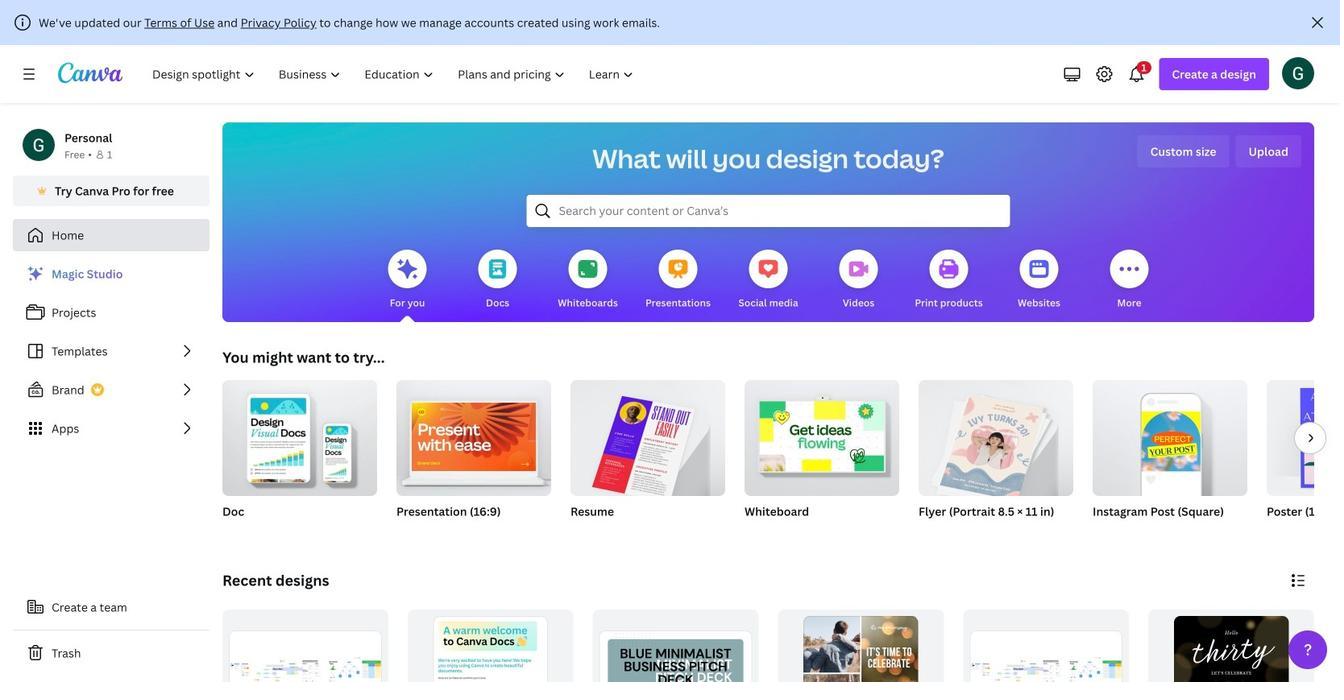 Task type: vqa. For each thing, say whether or not it's contained in the screenshot.
top 1 OF 3 Link
no



Task type: locate. For each thing, give the bounding box(es) containing it.
Search search field
[[559, 196, 978, 227]]

list
[[13, 258, 210, 445]]

greg robinson image
[[1283, 57, 1315, 89]]

group
[[222, 374, 377, 540], [222, 374, 377, 497], [397, 374, 551, 540], [397, 374, 551, 497], [571, 374, 726, 540], [571, 374, 726, 503], [745, 374, 900, 540], [745, 374, 900, 497], [919, 380, 1074, 540], [919, 380, 1074, 502], [1093, 380, 1248, 540], [1267, 380, 1341, 540], [222, 610, 388, 683], [408, 610, 574, 683], [593, 610, 759, 683], [778, 610, 944, 683]]

None search field
[[527, 195, 1010, 227]]

top level navigation element
[[142, 58, 648, 90]]



